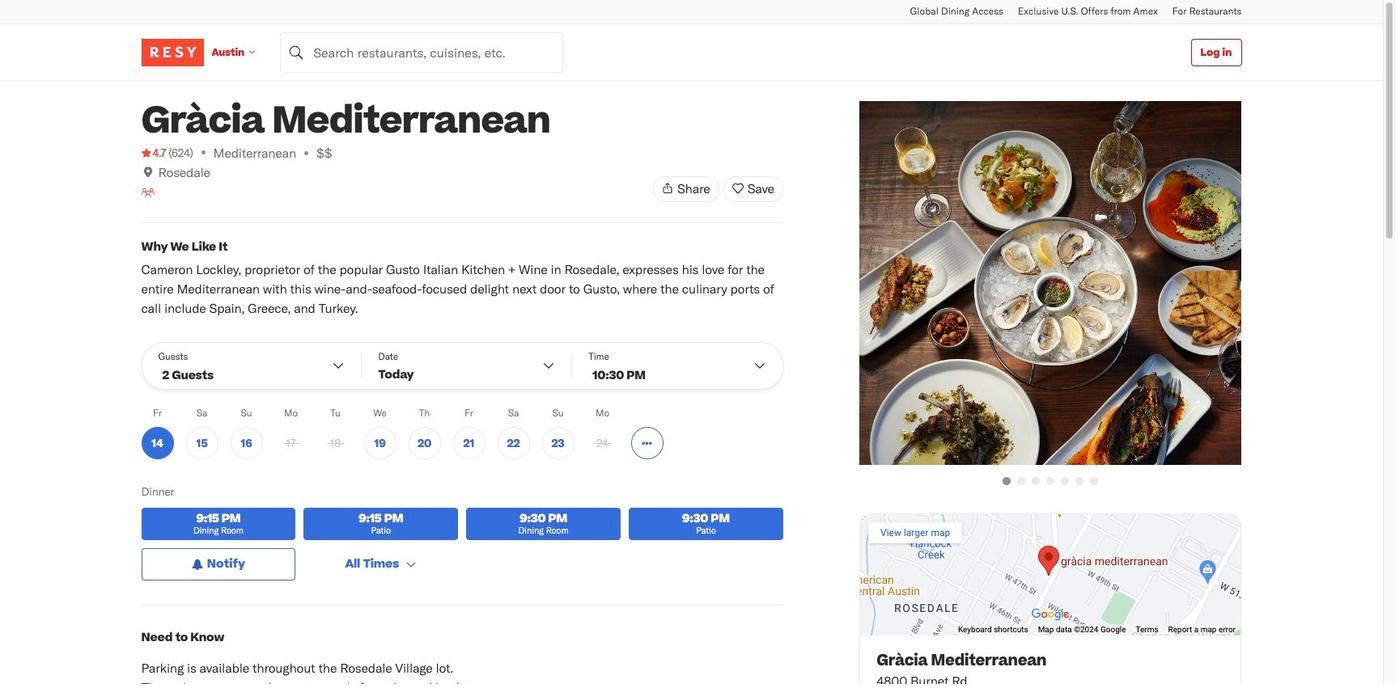 Task type: describe. For each thing, give the bounding box(es) containing it.
Search restaurants, cuisines, etc. text field
[[280, 32, 564, 72]]



Task type: locate. For each thing, give the bounding box(es) containing it.
None field
[[280, 32, 564, 72]]

4.7 out of 5 stars image
[[141, 145, 166, 161]]



Task type: vqa. For each thing, say whether or not it's contained in the screenshot.
4.3 out of 5 stars image
no



